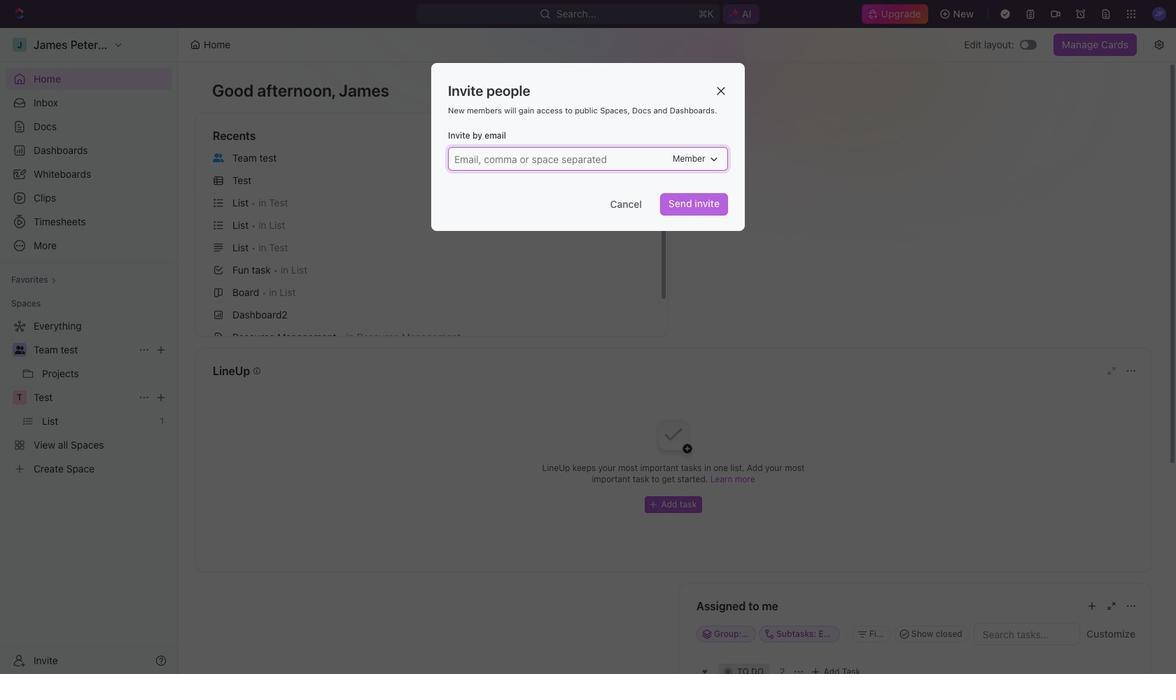 Task type: locate. For each thing, give the bounding box(es) containing it.
user group image
[[213, 153, 224, 162]]

sidebar navigation
[[0, 28, 179, 674]]

tree
[[6, 315, 172, 480]]

Search tasks... text field
[[975, 624, 1080, 645]]



Task type: vqa. For each thing, say whether or not it's contained in the screenshot.
the bottommost "All"
no



Task type: describe. For each thing, give the bounding box(es) containing it.
user group image
[[14, 346, 25, 354]]

tree inside 'sidebar' navigation
[[6, 315, 172, 480]]

test, , element
[[13, 391, 27, 405]]

Email, comma or space separated text field
[[450, 148, 672, 170]]



